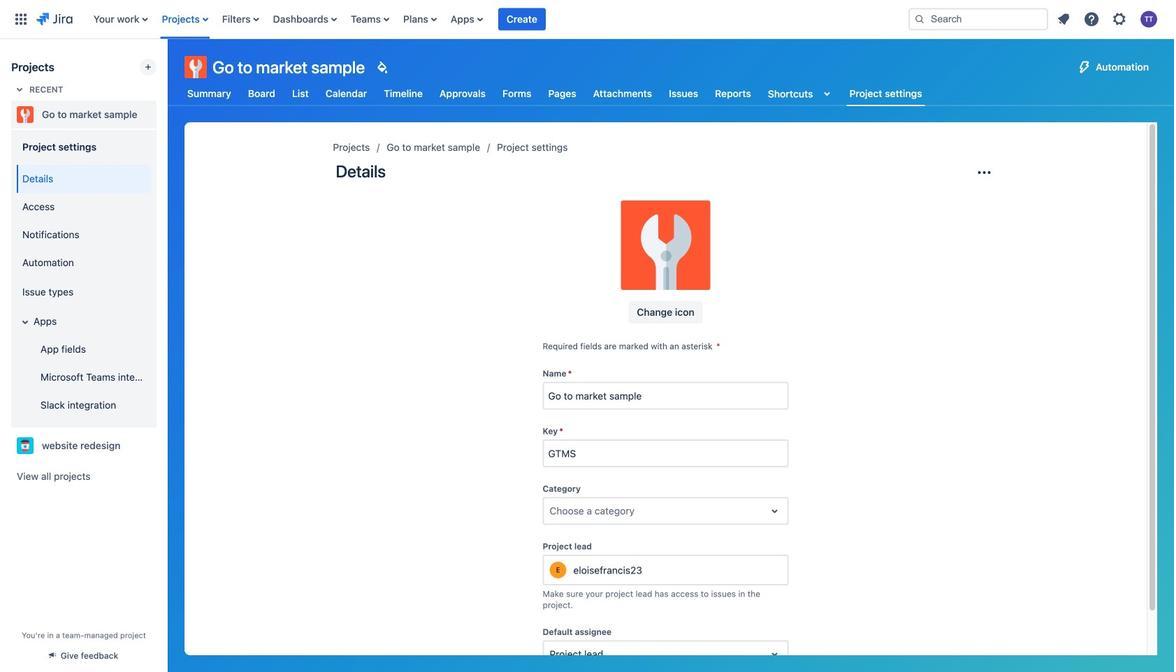 Task type: describe. For each thing, give the bounding box(es) containing it.
search image
[[914, 14, 925, 25]]

automation image
[[1076, 59, 1093, 75]]

0 horizontal spatial list
[[86, 0, 897, 39]]

more image
[[976, 164, 993, 181]]

primary element
[[8, 0, 897, 39]]

2 group from the top
[[14, 161, 151, 424]]

sidebar navigation image
[[152, 56, 183, 84]]

expand image
[[17, 314, 34, 331]]

1 group from the top
[[14, 129, 151, 428]]

1 horizontal spatial list
[[1051, 7, 1166, 32]]

Search field
[[909, 8, 1048, 30]]

help image
[[1083, 11, 1100, 28]]

open image
[[766, 503, 783, 520]]

appswitcher icon image
[[13, 11, 29, 28]]



Task type: vqa. For each thing, say whether or not it's contained in the screenshot.
first open icon from the bottom of the page
yes



Task type: locate. For each thing, give the bounding box(es) containing it.
open image
[[766, 646, 783, 663]]

project avatar image
[[621, 201, 710, 290]]

list item
[[498, 0, 546, 39]]

2 add to starred image from the top
[[152, 438, 169, 454]]

collapse recent projects image
[[11, 81, 28, 98]]

create project image
[[143, 62, 154, 73]]

set project background image
[[373, 59, 390, 75]]

None text field
[[550, 504, 552, 518], [550, 648, 552, 662], [550, 504, 552, 518], [550, 648, 552, 662]]

settings image
[[1111, 11, 1128, 28]]

group
[[14, 129, 151, 428], [14, 161, 151, 424]]

your profile and settings image
[[1141, 11, 1157, 28]]

1 add to starred image from the top
[[152, 106, 169, 123]]

None search field
[[909, 8, 1048, 30]]

list
[[86, 0, 897, 39], [1051, 7, 1166, 32]]

banner
[[0, 0, 1174, 39]]

1 vertical spatial add to starred image
[[152, 438, 169, 454]]

None field
[[544, 383, 787, 409], [544, 441, 787, 466], [544, 383, 787, 409], [544, 441, 787, 466]]

add to starred image
[[152, 106, 169, 123], [152, 438, 169, 454]]

notifications image
[[1055, 11, 1072, 28]]

jira image
[[36, 11, 73, 28], [36, 11, 73, 28]]

tab list
[[176, 81, 933, 106]]

0 vertical spatial add to starred image
[[152, 106, 169, 123]]



